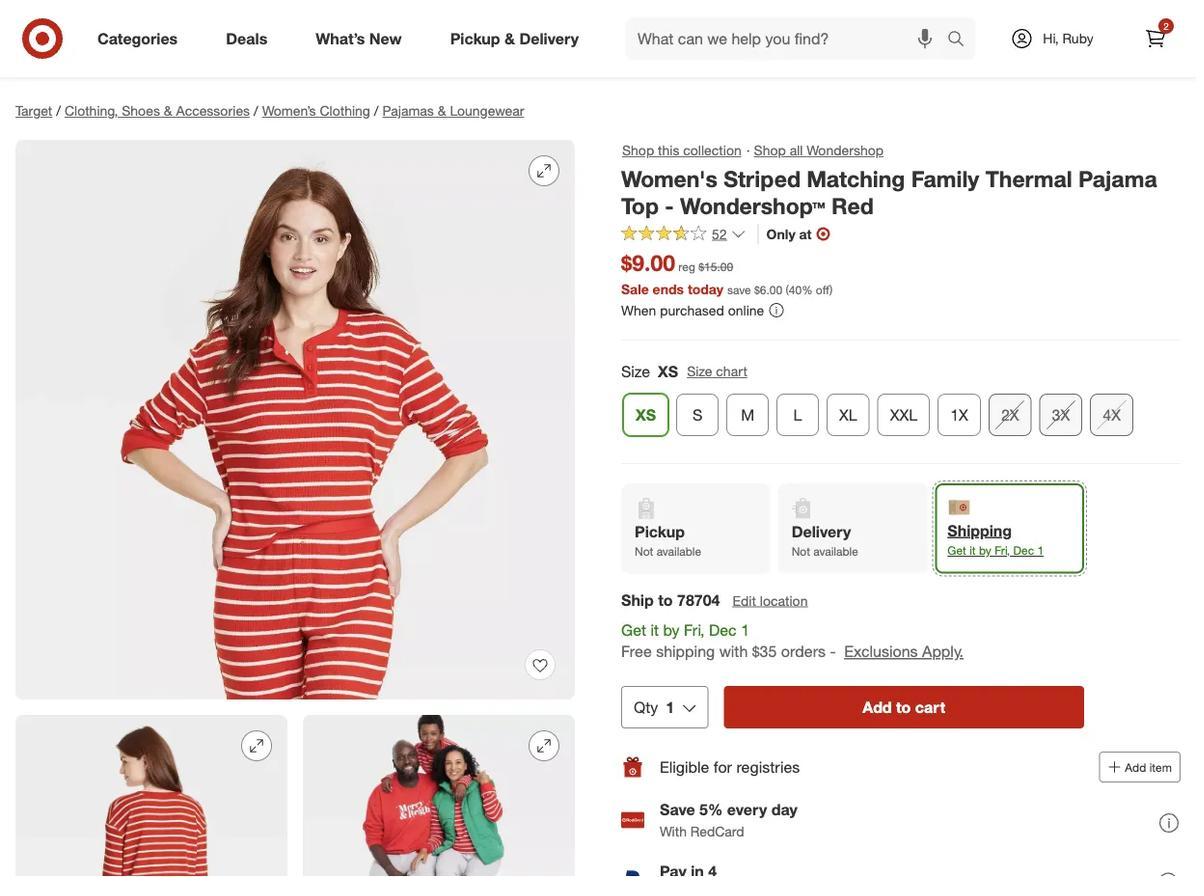 Task type: locate. For each thing, give the bounding box(es) containing it.
categories link
[[81, 17, 202, 60]]

1 vertical spatial delivery
[[792, 522, 852, 541]]

image gallery element
[[15, 140, 575, 877]]

xs
[[658, 362, 679, 381], [636, 406, 656, 424]]

0 horizontal spatial shop
[[623, 142, 655, 159]]

0 horizontal spatial available
[[657, 545, 702, 559]]

it down shipping
[[970, 544, 976, 558]]

-
[[665, 193, 674, 220], [831, 643, 837, 661]]

1 vertical spatial it
[[651, 620, 659, 639]]

& right 'shoes'
[[164, 102, 172, 119]]

add to cart
[[863, 698, 946, 717]]

1 vertical spatial 1
[[741, 620, 750, 639]]

- inside women's striped matching family thermal pajama top - wondershop™ red
[[665, 193, 674, 220]]

3 / from the left
[[374, 102, 379, 119]]

with
[[720, 643, 748, 661]]

0 horizontal spatial -
[[665, 193, 674, 220]]

online
[[728, 301, 765, 318]]

get down shipping
[[948, 544, 967, 558]]

add to cart button
[[724, 686, 1085, 729]]

1 horizontal spatial pickup
[[635, 522, 685, 541]]

/ right target link
[[56, 102, 61, 119]]

pickup up ship to 78704 at the right bottom
[[635, 522, 685, 541]]

2 horizontal spatial /
[[374, 102, 379, 119]]

1 vertical spatial add
[[1126, 760, 1147, 775]]

2 link
[[1135, 17, 1178, 60]]

by
[[980, 544, 992, 558], [664, 620, 680, 639]]

search
[[939, 31, 986, 50]]

4x link
[[1091, 394, 1134, 436]]

- down women's
[[665, 193, 674, 220]]

1 horizontal spatial available
[[814, 545, 859, 559]]

0 horizontal spatial size
[[622, 362, 651, 381]]

matching
[[807, 165, 906, 192]]

it up free
[[651, 620, 659, 639]]

pickup
[[450, 29, 501, 48], [635, 522, 685, 541]]

shipping
[[948, 521, 1013, 540]]

not up 'ship'
[[635, 545, 654, 559]]

accessories
[[176, 102, 250, 119]]

advertisement region
[[0, 36, 1197, 82]]

it inside get it by fri, dec 1 free shipping with $35 orders - exclusions apply.
[[651, 620, 659, 639]]

ruby
[[1063, 30, 1094, 47]]

0 vertical spatial fri,
[[995, 544, 1011, 558]]

get it by fri, dec 1 free shipping with $35 orders - exclusions apply.
[[622, 620, 964, 661]]

shop this collection
[[623, 142, 742, 159]]

0 horizontal spatial 1
[[666, 698, 675, 717]]

1 vertical spatial dec
[[709, 620, 737, 639]]

& up loungewear
[[505, 29, 515, 48]]

0 horizontal spatial add
[[863, 698, 892, 717]]

it
[[970, 544, 976, 558], [651, 620, 659, 639]]

/ left women's
[[254, 102, 258, 119]]

what's new link
[[299, 17, 426, 60]]

not
[[635, 545, 654, 559], [792, 545, 811, 559]]

item
[[1150, 760, 1173, 775]]

1 horizontal spatial size
[[687, 363, 713, 380]]

1 horizontal spatial by
[[980, 544, 992, 558]]

shipping get it by fri, dec 1
[[948, 521, 1045, 558]]

0 horizontal spatial to
[[659, 591, 673, 609]]

2 horizontal spatial &
[[505, 29, 515, 48]]

1 horizontal spatial delivery
[[792, 522, 852, 541]]

every
[[728, 801, 768, 820]]

fri, down shipping
[[995, 544, 1011, 558]]

shop
[[623, 142, 655, 159], [754, 142, 786, 159]]

by up shipping
[[664, 620, 680, 639]]

sale
[[622, 280, 649, 297]]

1 horizontal spatial -
[[831, 643, 837, 661]]

0 vertical spatial get
[[948, 544, 967, 558]]

to left cart
[[897, 698, 912, 717]]

0 vertical spatial pickup
[[450, 29, 501, 48]]

pickup inside pickup not available
[[635, 522, 685, 541]]

0 horizontal spatial dec
[[709, 620, 737, 639]]

not inside pickup not available
[[635, 545, 654, 559]]

available inside delivery not available
[[814, 545, 859, 559]]

target
[[15, 102, 52, 119]]

& right the pajamas
[[438, 102, 447, 119]]

0 vertical spatial dec
[[1014, 544, 1035, 558]]

collection
[[684, 142, 742, 159]]

1 shop from the left
[[623, 142, 655, 159]]

size inside size xs size chart
[[687, 363, 713, 380]]

1 not from the left
[[635, 545, 654, 559]]

fri, up shipping
[[684, 620, 705, 639]]

0 vertical spatial to
[[659, 591, 673, 609]]

- right orders
[[831, 643, 837, 661]]

not for delivery
[[792, 545, 811, 559]]

xxl link
[[878, 394, 931, 436]]

$
[[755, 282, 760, 297]]

m link
[[727, 394, 769, 436]]

2 horizontal spatial 1
[[1038, 544, 1045, 558]]

1 inside the 'shipping get it by fri, dec 1'
[[1038, 544, 1045, 558]]

group containing size
[[620, 360, 1181, 444]]

day
[[772, 801, 798, 820]]

when
[[622, 301, 657, 318]]

1 available from the left
[[657, 545, 702, 559]]

target / clothing, shoes & accessories / women's clothing / pajamas & loungewear
[[15, 102, 525, 119]]

xs left size chart button
[[658, 362, 679, 381]]

1 vertical spatial to
[[897, 698, 912, 717]]

exclusions
[[845, 643, 918, 661]]

at
[[800, 225, 812, 242]]

1 horizontal spatial shop
[[754, 142, 786, 159]]

0 horizontal spatial get
[[622, 620, 647, 639]]

0 vertical spatial -
[[665, 193, 674, 220]]

off
[[816, 282, 830, 297]]

add for add to cart
[[863, 698, 892, 717]]

1 horizontal spatial fri,
[[995, 544, 1011, 558]]

not inside delivery not available
[[792, 545, 811, 559]]

1 / from the left
[[56, 102, 61, 119]]

shop left the all on the right of page
[[754, 142, 786, 159]]

eligible
[[660, 758, 710, 777]]

6.00
[[760, 282, 783, 297]]

0 horizontal spatial fri,
[[684, 620, 705, 639]]

available for pickup
[[657, 545, 702, 559]]

group
[[620, 360, 1181, 444]]

only
[[767, 225, 796, 242]]

1 horizontal spatial dec
[[1014, 544, 1035, 558]]

to for add
[[897, 698, 912, 717]]

add inside add item button
[[1126, 760, 1147, 775]]

0 vertical spatial by
[[980, 544, 992, 558]]

size
[[622, 362, 651, 381], [687, 363, 713, 380]]

available inside pickup not available
[[657, 545, 702, 559]]

0 horizontal spatial pickup
[[450, 29, 501, 48]]

1 vertical spatial xs
[[636, 406, 656, 424]]

this
[[658, 142, 680, 159]]

size up xs link
[[622, 362, 651, 381]]

s
[[693, 406, 703, 424]]

1 vertical spatial fri,
[[684, 620, 705, 639]]

0 vertical spatial delivery
[[520, 29, 579, 48]]

2 vertical spatial 1
[[666, 698, 675, 717]]

qty 1
[[634, 698, 675, 717]]

add left item on the right bottom
[[1126, 760, 1147, 775]]

0 vertical spatial 1
[[1038, 544, 1045, 558]]

1 horizontal spatial 1
[[741, 620, 750, 639]]

2 available from the left
[[814, 545, 859, 559]]

0 horizontal spatial xs
[[636, 406, 656, 424]]

/ right clothing
[[374, 102, 379, 119]]

dec inside the 'shipping get it by fri, dec 1'
[[1014, 544, 1035, 558]]

target link
[[15, 102, 52, 119]]

shop inside "shop this collection" link
[[623, 142, 655, 159]]

1 horizontal spatial get
[[948, 544, 967, 558]]

0 vertical spatial it
[[970, 544, 976, 558]]

1 vertical spatial pickup
[[635, 522, 685, 541]]

xs left s
[[636, 406, 656, 424]]

1 horizontal spatial add
[[1126, 760, 1147, 775]]

pickup not available
[[635, 522, 702, 559]]

1 horizontal spatial not
[[792, 545, 811, 559]]

pickup up loungewear
[[450, 29, 501, 48]]

add left cart
[[863, 698, 892, 717]]

0 horizontal spatial it
[[651, 620, 659, 639]]

1 vertical spatial by
[[664, 620, 680, 639]]

to
[[659, 591, 673, 609], [897, 698, 912, 717]]

available
[[657, 545, 702, 559], [814, 545, 859, 559]]

redcard
[[691, 823, 745, 840]]

2 not from the left
[[792, 545, 811, 559]]

shop for shop all wondershop
[[754, 142, 786, 159]]

0 vertical spatial add
[[863, 698, 892, 717]]

to inside add to cart button
[[897, 698, 912, 717]]

size left the chart
[[687, 363, 713, 380]]

ship to 78704
[[622, 591, 721, 609]]

0 horizontal spatial by
[[664, 620, 680, 639]]

clothing
[[320, 102, 371, 119]]

0 horizontal spatial delivery
[[520, 29, 579, 48]]

1 vertical spatial -
[[831, 643, 837, 661]]

dec
[[1014, 544, 1035, 558], [709, 620, 737, 639]]

1 horizontal spatial to
[[897, 698, 912, 717]]

get
[[948, 544, 967, 558], [622, 620, 647, 639]]

delivery inside delivery not available
[[792, 522, 852, 541]]

delivery up location in the right of the page
[[792, 522, 852, 541]]

to right 'ship'
[[659, 591, 673, 609]]

1 horizontal spatial xs
[[658, 362, 679, 381]]

with
[[660, 823, 687, 840]]

0 horizontal spatial not
[[635, 545, 654, 559]]

1 horizontal spatial it
[[970, 544, 976, 558]]

not up location in the right of the page
[[792, 545, 811, 559]]

shop left this
[[623, 142, 655, 159]]

fri, inside get it by fri, dec 1 free shipping with $35 orders - exclusions apply.
[[684, 620, 705, 639]]

2x
[[1002, 406, 1020, 424]]

get up free
[[622, 620, 647, 639]]

shoes
[[122, 102, 160, 119]]

by down shipping
[[980, 544, 992, 558]]

2 shop from the left
[[754, 142, 786, 159]]

0 horizontal spatial /
[[56, 102, 61, 119]]

1 horizontal spatial /
[[254, 102, 258, 119]]

delivery up loungewear
[[520, 29, 579, 48]]

1 vertical spatial get
[[622, 620, 647, 639]]

add inside add to cart button
[[863, 698, 892, 717]]

52 link
[[622, 224, 747, 247]]

xl
[[840, 406, 858, 424]]

dec inside get it by fri, dec 1 free shipping with $35 orders - exclusions apply.
[[709, 620, 737, 639]]

only at
[[767, 225, 812, 242]]



Task type: vqa. For each thing, say whether or not it's contained in the screenshot.
WONDERSHOP
yes



Task type: describe. For each thing, give the bounding box(es) containing it.
when purchased online
[[622, 301, 765, 318]]

by inside get it by fri, dec 1 free shipping with $35 orders - exclusions apply.
[[664, 620, 680, 639]]

women's striped matching family thermal pajama top - wondershop™ red, 3 of 10 image
[[303, 715, 575, 877]]

clothing,
[[65, 102, 118, 119]]

5%
[[700, 801, 723, 820]]

1x link
[[938, 394, 982, 436]]

get inside the 'shipping get it by fri, dec 1'
[[948, 544, 967, 558]]

add for add item
[[1126, 760, 1147, 775]]

$9.00
[[622, 249, 676, 277]]

2
[[1164, 20, 1170, 32]]

1x
[[951, 406, 969, 424]]

purchased
[[660, 301, 725, 318]]

pickup for &
[[450, 29, 501, 48]]

add item button
[[1100, 752, 1181, 783]]

0 vertical spatial xs
[[658, 362, 679, 381]]

save
[[660, 801, 696, 820]]

(
[[786, 282, 789, 297]]

delivery not available
[[792, 522, 859, 559]]

red
[[832, 193, 874, 220]]

get inside get it by fri, dec 1 free shipping with $35 orders - exclusions apply.
[[622, 620, 647, 639]]

location
[[760, 592, 808, 609]]

1 horizontal spatial &
[[438, 102, 447, 119]]

striped
[[724, 165, 801, 192]]

xs link
[[624, 394, 669, 436]]

to for ship
[[659, 591, 673, 609]]

- inside get it by fri, dec 1 free shipping with $35 orders - exclusions apply.
[[831, 643, 837, 661]]

save
[[728, 282, 752, 297]]

2x link
[[989, 394, 1032, 436]]

edit location button
[[732, 590, 809, 611]]

1 inside get it by fri, dec 1 free shipping with $35 orders - exclusions apply.
[[741, 620, 750, 639]]

deals
[[226, 29, 268, 48]]

available for delivery
[[814, 545, 859, 559]]

2 / from the left
[[254, 102, 258, 119]]

add item
[[1126, 760, 1173, 775]]

edit
[[733, 592, 757, 609]]

thermal
[[986, 165, 1073, 192]]

qty
[[634, 698, 659, 717]]

pickup & delivery link
[[434, 17, 603, 60]]

all
[[790, 142, 803, 159]]

reg
[[679, 260, 696, 274]]

wondershop
[[807, 142, 884, 159]]

size xs size chart
[[622, 362, 748, 381]]

by inside the 'shipping get it by fri, dec 1'
[[980, 544, 992, 558]]

xl link
[[827, 394, 870, 436]]

women's striped matching family thermal pajama top - wondershop™ red, 1 of 10 image
[[15, 140, 575, 700]]

women's striped matching family thermal pajama top - wondershop™ red, 2 of 10 image
[[15, 715, 288, 877]]

s link
[[677, 394, 719, 436]]

pajamas
[[383, 102, 434, 119]]

wondershop™
[[681, 193, 826, 220]]

l link
[[777, 394, 820, 436]]

3x
[[1053, 406, 1071, 424]]

m
[[741, 406, 755, 424]]

women's
[[622, 165, 718, 192]]

4x
[[1103, 406, 1122, 424]]

edit location
[[733, 592, 808, 609]]

top
[[622, 193, 659, 220]]

categories
[[97, 29, 178, 48]]

pajamas & loungewear link
[[383, 102, 525, 119]]

hi, ruby
[[1044, 30, 1094, 47]]

What can we help you find? suggestions appear below search field
[[626, 17, 953, 60]]

save 5% every day with redcard
[[660, 801, 798, 840]]

women's
[[262, 102, 316, 119]]

3x link
[[1040, 394, 1083, 436]]

deals link
[[210, 17, 292, 60]]

pajama
[[1079, 165, 1158, 192]]

ends
[[653, 280, 684, 297]]

$15.00
[[699, 260, 734, 274]]

cart
[[916, 698, 946, 717]]

it inside the 'shipping get it by fri, dec 1'
[[970, 544, 976, 558]]

chart
[[717, 363, 748, 380]]

not for pickup
[[635, 545, 654, 559]]

l
[[794, 406, 803, 424]]

loungewear
[[450, 102, 525, 119]]

$35
[[753, 643, 777, 661]]

shop all wondershop
[[754, 142, 884, 159]]

shipping
[[657, 643, 715, 661]]

shop for shop this collection
[[623, 142, 655, 159]]

hi,
[[1044, 30, 1059, 47]]

pickup & delivery
[[450, 29, 579, 48]]

78704
[[678, 591, 721, 609]]

women's clothing link
[[262, 102, 371, 119]]

52
[[712, 225, 727, 242]]

eligible for registries
[[660, 758, 800, 777]]

new
[[370, 29, 402, 48]]

women's striped matching family thermal pajama top - wondershop™ red
[[622, 165, 1158, 220]]

free
[[622, 643, 652, 661]]

xxl
[[891, 406, 918, 424]]

fri, inside the 'shipping get it by fri, dec 1'
[[995, 544, 1011, 558]]

shop this collection link
[[622, 140, 743, 161]]

clothing, shoes & accessories link
[[65, 102, 250, 119]]

size chart button
[[686, 361, 749, 382]]

what's new
[[316, 29, 402, 48]]

pickup for not
[[635, 522, 685, 541]]

0 horizontal spatial &
[[164, 102, 172, 119]]

orders
[[782, 643, 826, 661]]

)
[[830, 282, 833, 297]]



